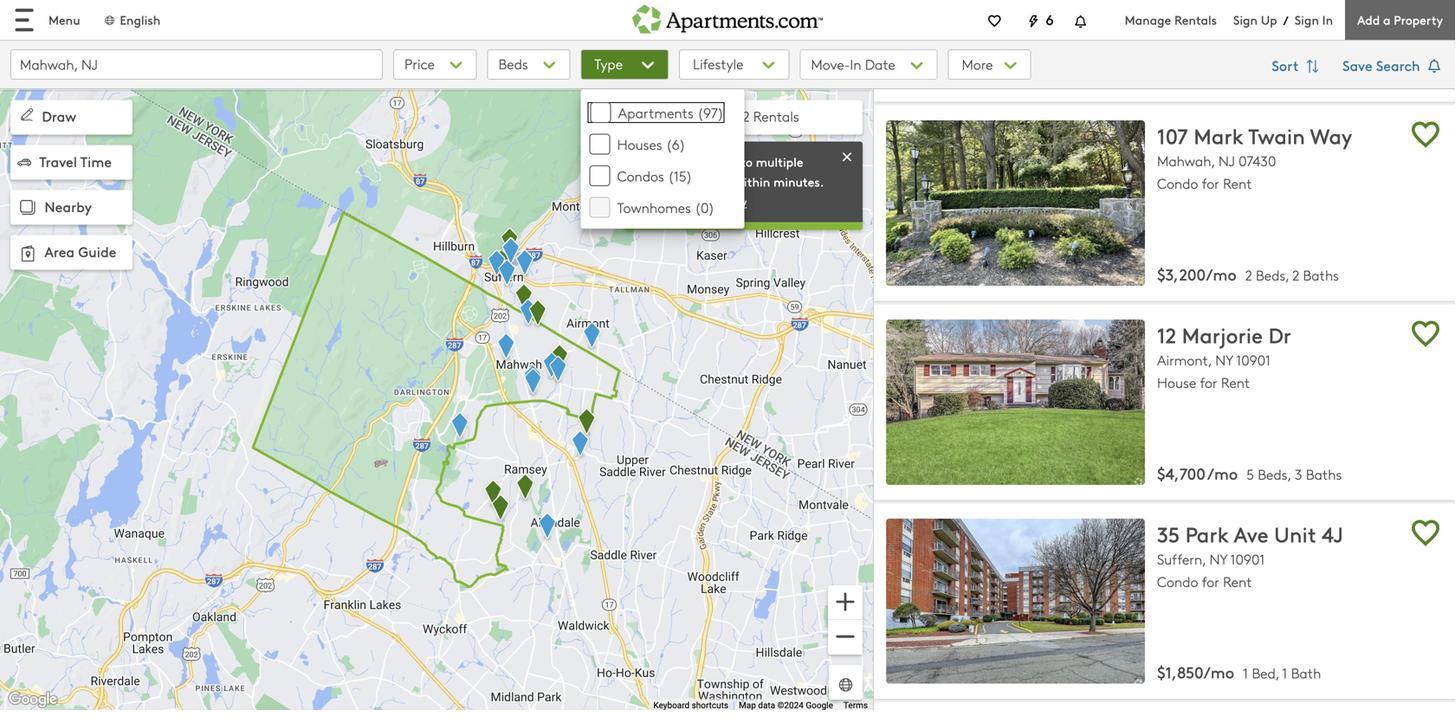 Task type: locate. For each thing, give the bounding box(es) containing it.
rentals inside manage rentals sign up / sign in
[[1175, 11, 1217, 28]]

2 vertical spatial for
[[1202, 572, 1220, 591]]

margin image for draw
[[17, 105, 36, 124]]

find out how link
[[673, 193, 747, 210]]

date
[[865, 55, 896, 74]]

0 vertical spatial ny
[[1216, 350, 1234, 370]]

35
[[1158, 520, 1180, 548]]

0 horizontal spatial rentals
[[754, 107, 799, 126]]

baths inside $3,200/mo 2 beds, 2 baths
[[1304, 266, 1340, 285]]

ny inside the 12 marjorie dr airmont, ny 10901 house for rent
[[1216, 350, 1234, 370]]

training image
[[839, 148, 856, 166]]

for
[[1202, 174, 1220, 193], [1200, 373, 1218, 392], [1202, 572, 1220, 591]]

way
[[1311, 122, 1353, 150]]

condo down 'suffern,'
[[1158, 572, 1199, 591]]

guide
[[78, 242, 116, 261]]

0 vertical spatial beds,
[[1256, 266, 1290, 285]]

10901
[[1237, 350, 1271, 370], [1231, 550, 1265, 569]]

1 vertical spatial condo
[[1158, 572, 1199, 591]]

Location or Point of Interest text field
[[10, 49, 383, 80]]

more
[[962, 55, 997, 74]]

10901 inside the 12 marjorie dr airmont, ny 10901 house for rent
[[1237, 350, 1271, 370]]

manage rentals sign up / sign in
[[1125, 11, 1334, 28]]

save search button
[[1343, 49, 1445, 84]]

rent inside 107 mark twain way mahwah, nj 07430 condo for rent
[[1224, 174, 1253, 193]]

rentals right "112"
[[754, 107, 799, 126]]

nj
[[1219, 151, 1235, 170]]

1 vertical spatial 10901
[[1231, 550, 1265, 569]]

1 horizontal spatial sign
[[1295, 11, 1320, 28]]

apartments.com logo image
[[633, 0, 823, 33]]

0 horizontal spatial in
[[850, 55, 862, 74]]

/mo
[[1208, 462, 1238, 484]]

more button
[[948, 49, 1032, 80]]

rent
[[1224, 174, 1253, 193], [1222, 373, 1251, 392], [1224, 572, 1253, 591]]

time
[[80, 151, 112, 171]]

sign right /
[[1295, 11, 1320, 28]]

in
[[1323, 11, 1334, 28], [850, 55, 862, 74]]

1 horizontal spatial 2
[[1293, 266, 1300, 285]]

in inside button
[[850, 55, 862, 74]]

1 vertical spatial ny
[[1210, 550, 1228, 569]]

dr
[[1269, 321, 1292, 349]]

price button
[[393, 49, 477, 80]]

move-
[[811, 55, 850, 74]]

condo
[[1158, 174, 1199, 193], [1158, 572, 1199, 591]]

beds,
[[1256, 266, 1290, 285], [1258, 465, 1291, 484]]

1 right bed,
[[1283, 664, 1288, 683]]

ny down marjorie
[[1216, 350, 1234, 370]]

townhomes
[[617, 198, 691, 217]]

sort
[[1272, 55, 1303, 75]]

houses (6)
[[617, 135, 686, 154]]

travel
[[39, 151, 77, 171]]

0 vertical spatial baths
[[1304, 266, 1340, 285]]

1
[[1243, 664, 1249, 683], [1283, 664, 1288, 683]]

menu button
[[0, 0, 94, 40]]

1 horizontal spatial rentals
[[1175, 11, 1217, 28]]

$3,200/mo
[[1158, 263, 1237, 285]]

beds, inside $3,200/mo 2 beds, 2 baths
[[1256, 266, 1290, 285]]

1 horizontal spatial 1
[[1283, 664, 1288, 683]]

1 vertical spatial in
[[850, 55, 862, 74]]

0 vertical spatial in
[[1323, 11, 1334, 28]]

1 condo from the top
[[1158, 174, 1199, 193]]

mahwah,
[[1158, 151, 1215, 170]]

properties
[[673, 173, 731, 190]]

condo inside 107 mark twain way mahwah, nj 07430 condo for rent
[[1158, 174, 1199, 193]]

park
[[1186, 520, 1229, 548]]

for down nj
[[1202, 174, 1220, 193]]

sign up link
[[1234, 11, 1278, 28]]

margin image left travel
[[17, 155, 31, 169]]

1 horizontal spatial in
[[1323, 11, 1334, 28]]

for inside 107 mark twain way mahwah, nj 07430 condo for rent
[[1202, 174, 1220, 193]]

2 vertical spatial rent
[[1224, 572, 1253, 591]]

6
[[1046, 10, 1054, 29]]

move-in date button
[[800, 49, 938, 80]]

rentals right manage
[[1175, 11, 1217, 28]]

baths
[[1304, 266, 1340, 285], [1307, 465, 1342, 484]]

draw
[[42, 106, 76, 126]]

sign left up
[[1234, 11, 1258, 28]]

ny down park
[[1210, 550, 1228, 569]]

1 left bed,
[[1243, 664, 1249, 683]]

within
[[735, 173, 771, 190]]

margin image
[[16, 195, 40, 220]]

margin image left draw
[[17, 105, 36, 124]]

in left date
[[850, 55, 862, 74]]

travel time
[[39, 151, 112, 171]]

0 vertical spatial 10901
[[1237, 350, 1271, 370]]

beds
[[499, 54, 528, 73]]

add
[[1358, 11, 1380, 28]]

beds, up the dr
[[1256, 266, 1290, 285]]

bed,
[[1252, 664, 1280, 683]]

rent inside the 12 marjorie dr airmont, ny 10901 house for rent
[[1222, 373, 1251, 392]]

0 vertical spatial margin image
[[17, 105, 36, 124]]

10901 down the dr
[[1237, 350, 1271, 370]]

0 vertical spatial rentals
[[1175, 11, 1217, 28]]

0 vertical spatial rent
[[1224, 174, 1253, 193]]

english link
[[103, 11, 161, 28]]

building photo - 35 park ave image
[[886, 519, 1145, 684]]

unit
[[1275, 520, 1317, 548]]

0 horizontal spatial 1
[[1243, 664, 1249, 683]]

marjorie
[[1182, 321, 1263, 349]]

rent down ave
[[1224, 572, 1253, 591]]

type button
[[581, 49, 669, 80]]

sort button
[[1263, 49, 1333, 84]]

1 2 from the left
[[1246, 266, 1253, 285]]

10901 inside 35 park ave unit 4j suffern, ny 10901 condo for rent
[[1231, 550, 1265, 569]]

1 vertical spatial for
[[1200, 373, 1218, 392]]

sign
[[1234, 11, 1258, 28], [1295, 11, 1320, 28]]

rent down marjorie
[[1222, 373, 1251, 392]]

margin image inside travel time button
[[17, 155, 31, 169]]

multiple
[[756, 153, 804, 170]]

townhomes (0)
[[617, 198, 715, 217]]

rentals for manage
[[1175, 11, 1217, 28]]

0 vertical spatial condo
[[1158, 174, 1199, 193]]

1 vertical spatial rentals
[[754, 107, 799, 126]]

beds, right 5
[[1258, 465, 1291, 484]]

2 vertical spatial margin image
[[16, 241, 40, 266]]

in left add
[[1323, 11, 1334, 28]]

building photo - 107 mark twain way image
[[886, 121, 1145, 286]]

35 park ave unit 4j suffern, ny 10901 condo for rent
[[1158, 520, 1344, 591]]

for down 'suffern,'
[[1202, 572, 1220, 591]]

5
[[1247, 465, 1255, 484]]

lifestyle
[[693, 54, 744, 73]]

10901 down ave
[[1231, 550, 1265, 569]]

0 vertical spatial for
[[1202, 174, 1220, 193]]

google image
[[4, 689, 62, 711]]

0 horizontal spatial sign
[[1234, 11, 1258, 28]]

margin image left area
[[16, 241, 40, 266]]

a
[[1384, 11, 1391, 28]]

rent down nj
[[1224, 174, 1253, 193]]

0 horizontal spatial 2
[[1246, 266, 1253, 285]]

12
[[1158, 321, 1177, 349]]

2 1 from the left
[[1283, 664, 1288, 683]]

manage rentals link
[[1125, 11, 1234, 28]]

find
[[673, 193, 697, 210]]

nearby
[[44, 197, 92, 216]]

margin image inside draw "button"
[[17, 105, 36, 124]]

house
[[1158, 373, 1197, 392]]

1 vertical spatial margin image
[[17, 155, 31, 169]]

in inside manage rentals sign up / sign in
[[1323, 11, 1334, 28]]

margin image
[[17, 105, 36, 124], [17, 155, 31, 169], [16, 241, 40, 266]]

for right house
[[1200, 373, 1218, 392]]

for inside the 12 marjorie dr airmont, ny 10901 house for rent
[[1200, 373, 1218, 392]]

margin image inside area guide button
[[16, 241, 40, 266]]

2 condo from the top
[[1158, 572, 1199, 591]]

1 vertical spatial rent
[[1222, 373, 1251, 392]]

1 vertical spatial beds,
[[1258, 465, 1291, 484]]

mark
[[1194, 122, 1244, 150]]

lifestyle button
[[679, 49, 790, 80]]

1 vertical spatial baths
[[1307, 465, 1342, 484]]

draw button
[[10, 100, 133, 135]]

condo down mahwah,
[[1158, 174, 1199, 193]]



Task type: describe. For each thing, give the bounding box(es) containing it.
112
[[732, 107, 750, 126]]

margin image for travel time
[[17, 155, 31, 169]]

condo inside 35 park ave unit 4j suffern, ny 10901 condo for rent
[[1158, 572, 1199, 591]]

107
[[1158, 122, 1189, 150]]

/
[[1284, 11, 1289, 28]]

move-in date
[[811, 55, 896, 74]]

manage
[[1125, 11, 1172, 28]]

area
[[44, 242, 75, 261]]

12 marjorie dr airmont, ny 10901 house for rent
[[1158, 321, 1292, 392]]

107 mark twain way mahwah, nj 07430 condo for rent
[[1158, 122, 1353, 193]]

2 sign from the left
[[1295, 11, 1320, 28]]

ny inside 35 park ave unit 4j suffern, ny 10901 condo for rent
[[1210, 550, 1228, 569]]

houses
[[617, 135, 662, 154]]

(6)
[[666, 135, 686, 154]]

search
[[1377, 55, 1421, 75]]

ave
[[1234, 520, 1269, 548]]

nearby link
[[10, 190, 133, 225]]

building photo - 12 marjorie dr image
[[886, 320, 1145, 485]]

1 1 from the left
[[1243, 664, 1249, 683]]

new! apply to multiple properties within minutes. find out how
[[673, 153, 824, 210]]

(97)
[[698, 103, 724, 122]]

save
[[1343, 55, 1373, 75]]

out
[[701, 193, 720, 210]]

margin image for area guide
[[16, 241, 40, 266]]

beds button
[[487, 49, 570, 80]]

baths inside $4,700 /mo 5 beds, 3 baths
[[1307, 465, 1342, 484]]

3
[[1295, 465, 1303, 484]]

minutes.
[[774, 173, 824, 190]]

satellite view image
[[836, 675, 856, 695]]

4j
[[1322, 520, 1344, 548]]

rent inside 35 park ave unit 4j suffern, ny 10901 condo for rent
[[1224, 572, 1253, 591]]

apply
[[706, 153, 738, 170]]

(15)
[[668, 166, 693, 185]]

airmont,
[[1158, 350, 1212, 370]]

$1,850/mo 1 bed, 1 bath
[[1158, 662, 1322, 683]]

add a property link
[[1346, 0, 1456, 40]]

$4,700 /mo 5 beds, 3 baths
[[1158, 462, 1342, 484]]

sign in link
[[1295, 11, 1334, 28]]

new!
[[673, 153, 703, 170]]

save search
[[1343, 55, 1424, 75]]

price
[[405, 54, 435, 73]]

apartments
[[618, 103, 694, 122]]

$3,200/mo 2 beds, 2 baths
[[1158, 263, 1340, 285]]

type
[[595, 54, 623, 73]]

1 sign from the left
[[1234, 11, 1258, 28]]

suffern,
[[1158, 550, 1206, 569]]

english
[[120, 11, 161, 28]]

travel time button
[[10, 145, 133, 180]]

rentals for 112
[[754, 107, 799, 126]]

up
[[1261, 11, 1278, 28]]

condos
[[617, 166, 664, 185]]

area guide
[[44, 242, 116, 261]]

menu
[[49, 11, 80, 28]]

condos (15)
[[617, 166, 693, 185]]

$4,700
[[1158, 462, 1206, 484]]

for inside 35 park ave unit 4j suffern, ny 10901 condo for rent
[[1202, 572, 1220, 591]]

2 2 from the left
[[1293, 266, 1300, 285]]

112 rentals
[[732, 107, 799, 126]]

area guide button
[[10, 235, 133, 270]]

to
[[741, 153, 753, 170]]

property
[[1394, 11, 1444, 28]]

(0)
[[695, 198, 715, 217]]

apartments (97)
[[618, 103, 724, 122]]

$1,850/mo
[[1158, 662, 1235, 683]]

beds, inside $4,700 /mo 5 beds, 3 baths
[[1258, 465, 1291, 484]]

map region
[[0, 63, 1093, 711]]

add a property
[[1358, 11, 1444, 28]]

07430
[[1239, 151, 1277, 170]]

how
[[723, 193, 747, 210]]

bath
[[1292, 664, 1322, 683]]



Task type: vqa. For each thing, say whether or not it's contained in the screenshot.
the Lifestyle
yes



